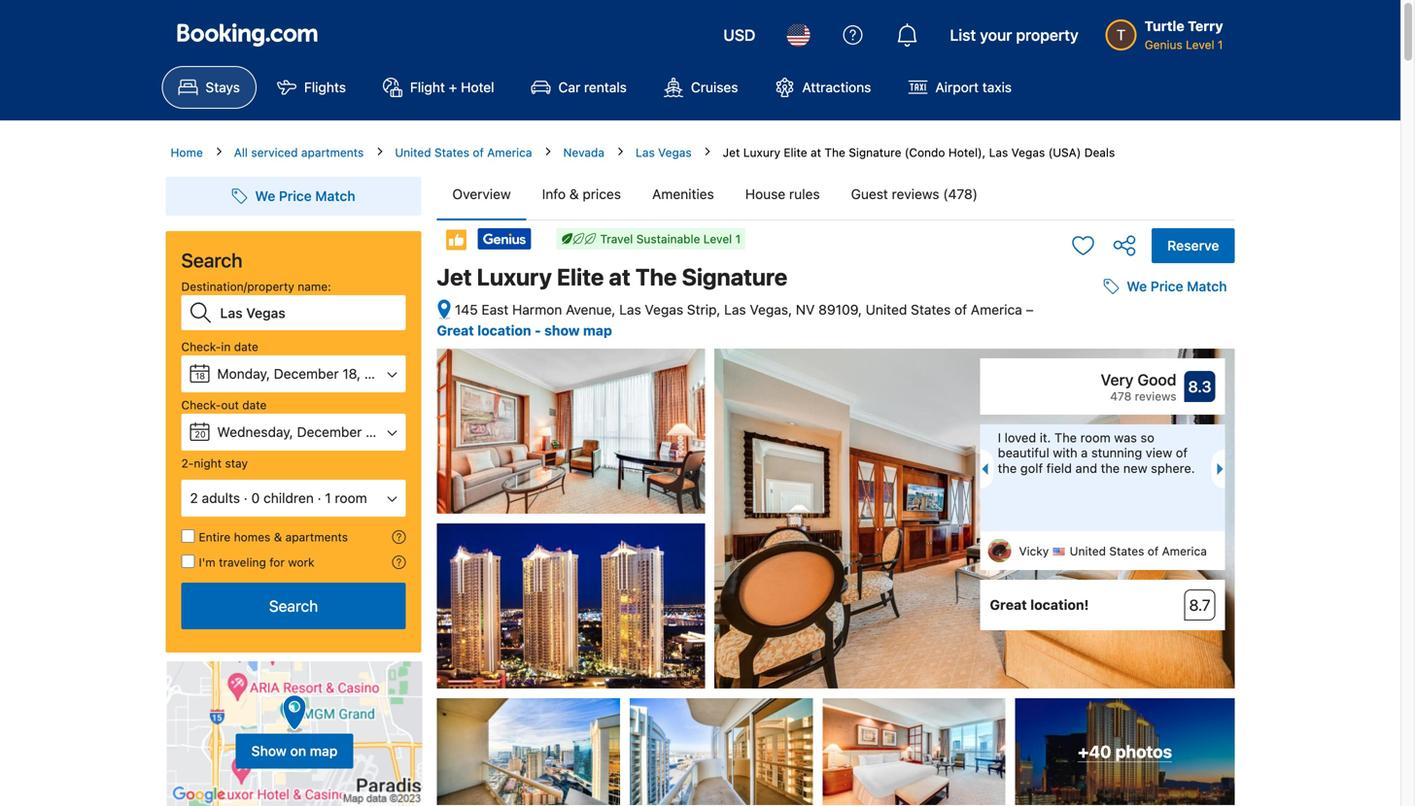 Task type: vqa. For each thing, say whether or not it's contained in the screenshot.
United States of America
yes



Task type: locate. For each thing, give the bounding box(es) containing it.
2023 right 18,
[[364, 366, 397, 382]]

match
[[315, 188, 355, 204], [1187, 279, 1227, 295]]

at up the rules
[[811, 146, 821, 159]]

valign  initial image
[[445, 228, 468, 252]]

level right sustainable
[[703, 232, 732, 246]]

1 vertical spatial reviews
[[1135, 390, 1176, 403]]

cruises
[[691, 79, 738, 95]]

traveling
[[219, 556, 266, 570]]

united states of america
[[395, 146, 532, 159], [1070, 545, 1207, 558]]

great
[[437, 323, 474, 339], [990, 597, 1027, 613]]

match down reserve button on the right of the page
[[1187, 279, 1227, 295]]

0 horizontal spatial map
[[310, 744, 338, 760]]

great inside 145 east harmon avenue, las vegas strip, las vegas, nv 89109, united states of america – great location - show map
[[437, 323, 474, 339]]

apartments right serviced at the top left
[[301, 146, 364, 159]]

terry
[[1188, 18, 1223, 34]]

1 vertical spatial &
[[274, 531, 282, 544]]

2023 right '20,'
[[389, 424, 422, 440]]

1 vertical spatial united
[[866, 302, 907, 318]]

we inside search section
[[255, 188, 275, 204]]

date for check-out date
[[242, 398, 267, 412]]

search down work
[[269, 597, 318, 616]]

was
[[1114, 431, 1137, 445]]

room up "a"
[[1080, 431, 1111, 445]]

0 vertical spatial great
[[437, 323, 474, 339]]

check- down 18
[[181, 398, 221, 412]]

america left –
[[971, 302, 1022, 318]]

elite up avenue,
[[557, 263, 604, 291]]

guest
[[851, 186, 888, 202]]

1 · from the left
[[244, 490, 248, 506]]

car rentals link
[[515, 66, 643, 109]]

search section
[[158, 161, 429, 807]]

at for jet luxury elite at the signature (condo hotel), las vegas (usa) deals
[[811, 146, 821, 159]]

· left 0
[[244, 490, 248, 506]]

we price match button down all serviced apartments
[[224, 179, 363, 214]]

2 vertical spatial 1
[[325, 490, 331, 506]]

of up sphere.
[[1176, 446, 1188, 460]]

1 down the house rules link
[[735, 232, 741, 246]]

1 horizontal spatial signature
[[849, 146, 901, 159]]

check- for in
[[181, 340, 221, 354]]

0 vertical spatial we price match
[[255, 188, 355, 204]]

elite
[[784, 146, 807, 159], [557, 263, 604, 291]]

2 · from the left
[[317, 490, 321, 506]]

vegas inside 145 east harmon avenue, las vegas strip, las vegas, nv 89109, united states of america – great location - show map
[[645, 302, 683, 318]]

date for check-in date
[[234, 340, 258, 354]]

we'll show you stays where you can have the entire place to yourself image
[[392, 531, 406, 544]]

1 horizontal spatial reviews
[[1135, 390, 1176, 403]]

0 horizontal spatial we price match
[[255, 188, 355, 204]]

luxury up house at the top of page
[[743, 146, 780, 159]]

turtle
[[1145, 18, 1184, 34]]

harmon
[[512, 302, 562, 318]]

homes
[[234, 531, 271, 544]]

the down sustainable
[[635, 263, 677, 291]]

we price match down all serviced apartments
[[255, 188, 355, 204]]

map inside search section
[[310, 744, 338, 760]]

overview
[[452, 186, 511, 202]]

2 horizontal spatial 1
[[1218, 38, 1223, 52]]

match down all serviced apartments
[[315, 188, 355, 204]]

1 vertical spatial at
[[609, 263, 631, 291]]

1 horizontal spatial &
[[569, 186, 579, 202]]

reviews inside very good 478 reviews
[[1135, 390, 1176, 403]]

1 vertical spatial december
[[297, 424, 362, 440]]

& right info
[[569, 186, 579, 202]]

1 vertical spatial signature
[[682, 263, 788, 291]]

0 vertical spatial we
[[255, 188, 275, 204]]

check-out date
[[181, 398, 267, 412]]

check- up 18
[[181, 340, 221, 354]]

map right on
[[310, 744, 338, 760]]

1 vertical spatial search
[[269, 597, 318, 616]]

the for jet luxury elite at the signature (condo hotel), las vegas (usa) deals
[[825, 146, 845, 159]]

america
[[487, 146, 532, 159], [971, 302, 1022, 318], [1162, 545, 1207, 558]]

0
[[251, 490, 260, 506]]

0 vertical spatial we price match button
[[224, 179, 363, 214]]

1 horizontal spatial great
[[990, 597, 1027, 613]]

1 down terry at the top right
[[1218, 38, 1223, 52]]

united right 89109,
[[866, 302, 907, 318]]

new
[[1123, 461, 1147, 476]]

show on map button
[[166, 661, 423, 807], [236, 734, 353, 769]]

show on map
[[251, 744, 338, 760]]

attractions link
[[759, 66, 888, 109]]

it.
[[1040, 431, 1051, 445]]

states
[[434, 146, 469, 159], [911, 302, 951, 318], [1109, 545, 1144, 558]]

0 vertical spatial luxury
[[743, 146, 780, 159]]

Where are you going? field
[[212, 295, 406, 330]]

america up scored 8.7 element
[[1162, 545, 1207, 558]]

united down the flight
[[395, 146, 431, 159]]

0 vertical spatial price
[[279, 188, 312, 204]]

1 horizontal spatial states
[[911, 302, 951, 318]]

0 vertical spatial 1
[[1218, 38, 1223, 52]]

the
[[998, 461, 1017, 476], [1101, 461, 1120, 476]]

0 horizontal spatial jet
[[437, 263, 472, 291]]

0 horizontal spatial at
[[609, 263, 631, 291]]

1 horizontal spatial we
[[1127, 279, 1147, 295]]

1 horizontal spatial luxury
[[743, 146, 780, 159]]

states down new
[[1109, 545, 1144, 558]]

signature up 145 east harmon avenue, las vegas strip, las vegas, nv 89109, united states of america – great location - show map
[[682, 263, 788, 291]]

1 horizontal spatial room
[[1080, 431, 1111, 445]]

1 vertical spatial 1
[[735, 232, 741, 246]]

home link
[[171, 144, 203, 161]]

price down all serviced apartments
[[279, 188, 312, 204]]

1 vertical spatial 2023
[[389, 424, 422, 440]]

0 horizontal spatial reviews
[[892, 186, 939, 202]]

date right out
[[242, 398, 267, 412]]

1 right children
[[325, 490, 331, 506]]

level down terry at the top right
[[1186, 38, 1214, 52]]

the
[[825, 146, 845, 159], [635, 263, 677, 291], [1054, 431, 1077, 445]]

& up for on the left
[[274, 531, 282, 544]]

1 vertical spatial jet
[[437, 263, 472, 291]]

price inside search section
[[279, 188, 312, 204]]

jet for jet luxury elite at the signature (condo hotel), las vegas (usa) deals
[[723, 146, 740, 159]]

2 horizontal spatial america
[[1162, 545, 1207, 558]]

deals
[[1084, 146, 1115, 159]]

2 vertical spatial the
[[1054, 431, 1077, 445]]

1 vertical spatial we
[[1127, 279, 1147, 295]]

of up overview
[[473, 146, 484, 159]]

2023
[[364, 366, 397, 382], [389, 424, 422, 440]]

0 horizontal spatial signature
[[682, 263, 788, 291]]

1 inside the turtle terry genius level 1
[[1218, 38, 1223, 52]]

map
[[583, 323, 612, 339], [310, 744, 338, 760]]

0 vertical spatial the
[[825, 146, 845, 159]]

we
[[255, 188, 275, 204], [1127, 279, 1147, 295]]

room right children
[[335, 490, 367, 506]]

1 horizontal spatial elite
[[784, 146, 807, 159]]

signature
[[849, 146, 901, 159], [682, 263, 788, 291]]

scored 8.3 element
[[1184, 371, 1215, 403]]

1 vertical spatial room
[[335, 490, 367, 506]]

0 horizontal spatial match
[[315, 188, 355, 204]]

2 vertical spatial united
[[1070, 545, 1106, 558]]

0 vertical spatial 2023
[[364, 366, 397, 382]]

united states of america up overview
[[395, 146, 532, 159]]

las up amenities
[[636, 146, 655, 159]]

jet
[[723, 146, 740, 159], [437, 263, 472, 291]]

flight + hotel link
[[366, 66, 511, 109]]

0 horizontal spatial america
[[487, 146, 532, 159]]

previous image
[[976, 464, 988, 475]]

date right in
[[234, 340, 258, 354]]

at
[[811, 146, 821, 159], [609, 263, 631, 291]]

2 vertical spatial states
[[1109, 545, 1144, 558]]

rentals
[[584, 79, 627, 95]]

las right the strip, in the top of the page
[[724, 302, 746, 318]]

photos
[[1115, 742, 1172, 762]]

1 vertical spatial united states of america
[[1070, 545, 1207, 558]]

0 horizontal spatial &
[[274, 531, 282, 544]]

hotel),
[[948, 146, 986, 159]]

room inside the 'i loved it. the room was so beautiful with a stunning view of the golf field and the new sphere.'
[[1080, 431, 1111, 445]]

amenities
[[652, 186, 714, 202]]

0 horizontal spatial ·
[[244, 490, 248, 506]]

nevada
[[563, 146, 605, 159]]

out
[[221, 398, 239, 412]]

89109,
[[818, 302, 862, 318]]

the down attractions
[[825, 146, 845, 159]]

list your property
[[950, 26, 1079, 44]]

states right 89109,
[[911, 302, 951, 318]]

info & prices
[[542, 186, 621, 202]]

elite for jet luxury elite at the signature (condo hotel), las vegas (usa) deals
[[784, 146, 807, 159]]

vegas left the strip, in the top of the page
[[645, 302, 683, 318]]

2 horizontal spatial united
[[1070, 545, 1106, 558]]

all serviced apartments
[[234, 146, 364, 159]]

jet for jet luxury elite at the signature
[[437, 263, 472, 291]]

1 vertical spatial map
[[310, 744, 338, 760]]

1 vertical spatial luxury
[[477, 263, 552, 291]]

car
[[558, 79, 580, 95]]

0 vertical spatial jet
[[723, 146, 740, 159]]

1 horizontal spatial we price match
[[1127, 279, 1227, 295]]

0 horizontal spatial room
[[335, 490, 367, 506]]

date
[[234, 340, 258, 354], [242, 398, 267, 412]]

apartments inside search section
[[285, 531, 348, 544]]

jet up click to open map view icon
[[437, 263, 472, 291]]

united states of america up scored 8.7 element
[[1070, 545, 1207, 558]]

2 vertical spatial america
[[1162, 545, 1207, 558]]

the up with
[[1054, 431, 1077, 445]]

sphere.
[[1151, 461, 1195, 476]]

1 vertical spatial check-
[[181, 398, 221, 412]]

signature for jet luxury elite at the signature (condo hotel), las vegas (usa) deals
[[849, 146, 901, 159]]

search button
[[181, 583, 406, 630]]

info & prices link
[[526, 169, 637, 220]]

0 horizontal spatial states
[[434, 146, 469, 159]]

1 inside 2 adults · 0 children · 1 room dropdown button
[[325, 490, 331, 506]]

united states of america link
[[395, 144, 532, 161]]

the down stunning
[[1101, 461, 1120, 476]]

jet up amenities link
[[723, 146, 740, 159]]

entire homes & apartments
[[199, 531, 348, 544]]

home
[[171, 146, 203, 159]]

0 vertical spatial december
[[274, 366, 339, 382]]

adults
[[202, 490, 240, 506]]

0 horizontal spatial we
[[255, 188, 275, 204]]

2 horizontal spatial the
[[1054, 431, 1077, 445]]

1 horizontal spatial the
[[1101, 461, 1120, 476]]

1 vertical spatial elite
[[557, 263, 604, 291]]

united inside 145 east harmon avenue, las vegas strip, las vegas, nv 89109, united states of america – great location - show map
[[866, 302, 907, 318]]

america inside 'link'
[[487, 146, 532, 159]]

of left –
[[954, 302, 967, 318]]

8.3
[[1188, 378, 1211, 396]]

2023 for wednesday, december 20, 2023
[[389, 424, 422, 440]]

0 vertical spatial united
[[395, 146, 431, 159]]

december left '20,'
[[297, 424, 362, 440]]

taxis
[[982, 79, 1012, 95]]

2023 for monday, december 18, 2023
[[364, 366, 397, 382]]

0 horizontal spatial elite
[[557, 263, 604, 291]]

elite up the rules
[[784, 146, 807, 159]]

0 vertical spatial at
[[811, 146, 821, 159]]

america up overview
[[487, 146, 532, 159]]

we price match button down reserve button on the right of the page
[[1096, 269, 1235, 304]]

united right vicky
[[1070, 545, 1106, 558]]

0 horizontal spatial great
[[437, 323, 474, 339]]

1 vertical spatial america
[[971, 302, 1022, 318]]

price down reserve button on the right of the page
[[1151, 279, 1183, 295]]

luxury up east
[[477, 263, 552, 291]]

loved
[[1005, 431, 1036, 445]]

attractions
[[802, 79, 871, 95]]

reviews down good
[[1135, 390, 1176, 403]]

1 vertical spatial great
[[990, 597, 1027, 613]]

sustainable
[[636, 232, 700, 246]]

apartments up work
[[285, 531, 348, 544]]

1 vertical spatial date
[[242, 398, 267, 412]]

2 the from the left
[[1101, 461, 1120, 476]]

0 horizontal spatial luxury
[[477, 263, 552, 291]]

great location - show map button
[[437, 323, 612, 339]]

great down click to open map view icon
[[437, 323, 474, 339]]

signature up guest
[[849, 146, 901, 159]]

0 vertical spatial america
[[487, 146, 532, 159]]

+40 photos
[[1078, 742, 1172, 762]]

1 horizontal spatial at
[[811, 146, 821, 159]]

we up very
[[1127, 279, 1147, 295]]

18
[[195, 371, 205, 381]]

0 horizontal spatial united
[[395, 146, 431, 159]]

field
[[1046, 461, 1072, 476]]

we down serviced at the top left
[[255, 188, 275, 204]]

+
[[449, 79, 457, 95]]

monday, december 18, 2023
[[217, 366, 397, 382]]

1 check- from the top
[[181, 340, 221, 354]]

1 horizontal spatial match
[[1187, 279, 1227, 295]]

work
[[288, 556, 314, 570]]

las
[[636, 146, 655, 159], [989, 146, 1008, 159], [619, 302, 641, 318], [724, 302, 746, 318]]

if you select this option, we'll show you popular business travel features like breakfast, wifi and free parking. image
[[392, 556, 406, 570]]

great left location!
[[990, 597, 1027, 613]]

1 horizontal spatial 1
[[735, 232, 741, 246]]

0 vertical spatial united states of america
[[395, 146, 532, 159]]

airport taxis
[[935, 79, 1012, 95]]

1 horizontal spatial map
[[583, 323, 612, 339]]

0 horizontal spatial the
[[635, 263, 677, 291]]

view
[[1146, 446, 1172, 460]]

of down sphere.
[[1148, 545, 1159, 558]]

name:
[[298, 280, 331, 294]]

2-night stay
[[181, 457, 248, 470]]

0 vertical spatial level
[[1186, 38, 1214, 52]]

we price match inside search section
[[255, 188, 355, 204]]

1 horizontal spatial price
[[1151, 279, 1183, 295]]

destination/property name:
[[181, 280, 331, 294]]

states up overview
[[434, 146, 469, 159]]

we'll show you stays where you can have the entire place to yourself image
[[392, 531, 406, 544]]

map down avenue,
[[583, 323, 612, 339]]

reviews down jet luxury elite at the signature (condo hotel), las vegas (usa) deals link
[[892, 186, 939, 202]]

booking.com image
[[177, 23, 317, 47]]

0 vertical spatial signature
[[849, 146, 901, 159]]

0 horizontal spatial search
[[181, 249, 242, 272]]

0 horizontal spatial price
[[279, 188, 312, 204]]

map inside 145 east harmon avenue, las vegas strip, las vegas, nv 89109, united states of america – great location - show map
[[583, 323, 612, 339]]

1 horizontal spatial ·
[[317, 490, 321, 506]]

(478)
[[943, 186, 978, 202]]

show
[[251, 744, 287, 760]]

1 vertical spatial apartments
[[285, 531, 348, 544]]

&
[[569, 186, 579, 202], [274, 531, 282, 544]]

· right children
[[317, 490, 321, 506]]

check- for out
[[181, 398, 221, 412]]

we price match down reserve button on the right of the page
[[1127, 279, 1227, 295]]

1 horizontal spatial we price match button
[[1096, 269, 1235, 304]]

8.7
[[1189, 596, 1211, 615]]

the for jet luxury elite at the signature
[[635, 263, 677, 291]]

2 check- from the top
[[181, 398, 221, 412]]

search up destination/property
[[181, 249, 242, 272]]

1 horizontal spatial jet
[[723, 146, 740, 159]]

1 vertical spatial level
[[703, 232, 732, 246]]

0 vertical spatial search
[[181, 249, 242, 272]]

december left 18,
[[274, 366, 339, 382]]

we price match button
[[224, 179, 363, 214], [1096, 269, 1235, 304]]

0 horizontal spatial the
[[998, 461, 1017, 476]]

the down the beautiful
[[998, 461, 1017, 476]]

your
[[980, 26, 1012, 44]]

at down travel
[[609, 263, 631, 291]]

0 vertical spatial states
[[434, 146, 469, 159]]



Task type: describe. For each thing, give the bounding box(es) containing it.
scored 8.7 element
[[1184, 590, 1215, 621]]

las vegas
[[636, 146, 692, 159]]

guest reviews (478) link
[[835, 169, 993, 220]]

& inside search section
[[274, 531, 282, 544]]

flights
[[304, 79, 346, 95]]

if you select this option, we'll show you popular business travel features like breakfast, wifi and free parking. image
[[392, 556, 406, 570]]

i loved it. the room was so beautiful with a stunning view of the golf field and the new sphere.
[[998, 431, 1195, 476]]

level inside the turtle terry genius level 1
[[1186, 38, 1214, 52]]

all
[[234, 146, 248, 159]]

car rentals
[[558, 79, 627, 95]]

–
[[1026, 302, 1034, 318]]

usd
[[723, 26, 756, 44]]

serviced
[[251, 146, 298, 159]]

at for jet luxury elite at the signature
[[609, 263, 631, 291]]

478
[[1110, 390, 1132, 403]]

stay
[[225, 457, 248, 470]]

rated very good element
[[990, 368, 1176, 392]]

(usa)
[[1048, 146, 1081, 159]]

states inside 'link'
[[434, 146, 469, 159]]

in
[[221, 340, 231, 354]]

entire
[[199, 531, 231, 544]]

of inside the 'i loved it. the room was so beautiful with a stunning view of the golf field and the new sphere.'
[[1176, 446, 1188, 460]]

luxury for jet luxury elite at the signature (condo hotel), las vegas (usa) deals
[[743, 146, 780, 159]]

very
[[1101, 371, 1134, 389]]

check-in date
[[181, 340, 258, 354]]

with
[[1053, 446, 1077, 460]]

and
[[1075, 461, 1097, 476]]

night
[[194, 457, 222, 470]]

wednesday,
[[217, 424, 293, 440]]

las down jet luxury elite at the signature
[[619, 302, 641, 318]]

your account menu turtle terry genius level 1 element
[[1106, 9, 1231, 53]]

vegas up amenities
[[658, 146, 692, 159]]

flight
[[410, 79, 445, 95]]

2 horizontal spatial states
[[1109, 545, 1144, 558]]

guest reviews (478)
[[851, 186, 978, 202]]

0 horizontal spatial we price match button
[[224, 179, 363, 214]]

2
[[190, 490, 198, 506]]

wednesday, december 20, 2023
[[217, 424, 422, 440]]

states inside 145 east harmon avenue, las vegas strip, las vegas, nv 89109, united states of america – great location - show map
[[911, 302, 951, 318]]

+40
[[1078, 742, 1111, 762]]

next image
[[1217, 464, 1229, 475]]

+40 photos link
[[1015, 699, 1235, 806]]

december for monday,
[[274, 366, 339, 382]]

(condo
[[905, 146, 945, 159]]

travel
[[600, 232, 633, 246]]

house rules
[[745, 186, 820, 202]]

stays
[[206, 79, 240, 95]]

airport taxis link
[[892, 66, 1028, 109]]

room inside dropdown button
[[335, 490, 367, 506]]

rules
[[789, 186, 820, 202]]

2 adults · 0 children · 1 room button
[[181, 480, 406, 517]]

match inside search section
[[315, 188, 355, 204]]

amenities link
[[637, 169, 730, 220]]

a
[[1081, 446, 1088, 460]]

1 the from the left
[[998, 461, 1017, 476]]

destination/property
[[181, 280, 294, 294]]

house
[[745, 186, 785, 202]]

elite for jet luxury elite at the signature
[[557, 263, 604, 291]]

las right hotel),
[[989, 146, 1008, 159]]

very good 478 reviews
[[1101, 371, 1176, 403]]

18,
[[342, 366, 361, 382]]

house rules link
[[730, 169, 835, 220]]

golf
[[1020, 461, 1043, 476]]

of inside 145 east harmon avenue, las vegas strip, las vegas, nv 89109, united states of america – great location - show map
[[954, 302, 967, 318]]

click to open map view image
[[437, 299, 451, 321]]

1 vertical spatial price
[[1151, 279, 1183, 295]]

avenue,
[[566, 302, 616, 318]]

great location!
[[990, 597, 1089, 613]]

flights link
[[260, 66, 362, 109]]

all serviced apartments link
[[234, 144, 364, 161]]

nevada link
[[563, 144, 605, 161]]

0 vertical spatial apartments
[[301, 146, 364, 159]]

america inside 145 east harmon avenue, las vegas strip, las vegas, nv 89109, united states of america – great location - show map
[[971, 302, 1022, 318]]

0 vertical spatial &
[[569, 186, 579, 202]]

overview link
[[437, 169, 526, 220]]

united inside 'link'
[[395, 146, 431, 159]]

airport
[[935, 79, 979, 95]]

1 vertical spatial we price match
[[1127, 279, 1227, 295]]

0 vertical spatial reviews
[[892, 186, 939, 202]]

beautiful
[[998, 446, 1049, 460]]

east
[[482, 302, 509, 318]]

of inside 'link'
[[473, 146, 484, 159]]

search inside search "button"
[[269, 597, 318, 616]]

1 horizontal spatial united states of america
[[1070, 545, 1207, 558]]

vegas,
[[750, 302, 792, 318]]

vegas left (usa)
[[1011, 146, 1045, 159]]

flight + hotel
[[410, 79, 494, 95]]

list
[[950, 26, 976, 44]]

children
[[263, 490, 314, 506]]

0 horizontal spatial level
[[703, 232, 732, 246]]

1 vertical spatial match
[[1187, 279, 1227, 295]]

stunning
[[1091, 446, 1142, 460]]

luxury for jet luxury elite at the signature
[[477, 263, 552, 291]]

list your property link
[[938, 12, 1090, 58]]

1 vertical spatial we price match button
[[1096, 269, 1235, 304]]

145
[[455, 302, 478, 318]]

145 east harmon avenue, las vegas strip, las vegas, nv 89109, united states of america – great location - show map
[[437, 302, 1034, 339]]

december for wednesday,
[[297, 424, 362, 440]]

20,
[[366, 424, 386, 440]]

i
[[998, 431, 1001, 445]]

location
[[477, 323, 531, 339]]

reserve button
[[1152, 228, 1235, 263]]

las vegas link
[[636, 144, 692, 161]]

good
[[1138, 371, 1176, 389]]

0 horizontal spatial united states of america
[[395, 146, 532, 159]]

strip,
[[687, 302, 721, 318]]

signature for jet luxury elite at the signature
[[682, 263, 788, 291]]

cruises link
[[647, 66, 755, 109]]

nv
[[796, 302, 815, 318]]

monday,
[[217, 366, 270, 382]]

hotel
[[461, 79, 494, 95]]

turtle terry genius level 1
[[1145, 18, 1223, 52]]

reserve
[[1167, 238, 1219, 254]]

stays link
[[162, 66, 257, 109]]

the inside the 'i loved it. the room was so beautiful with a stunning view of the golf field and the new sphere.'
[[1054, 431, 1077, 445]]

on
[[290, 744, 306, 760]]

i'm traveling for work
[[199, 556, 314, 570]]



